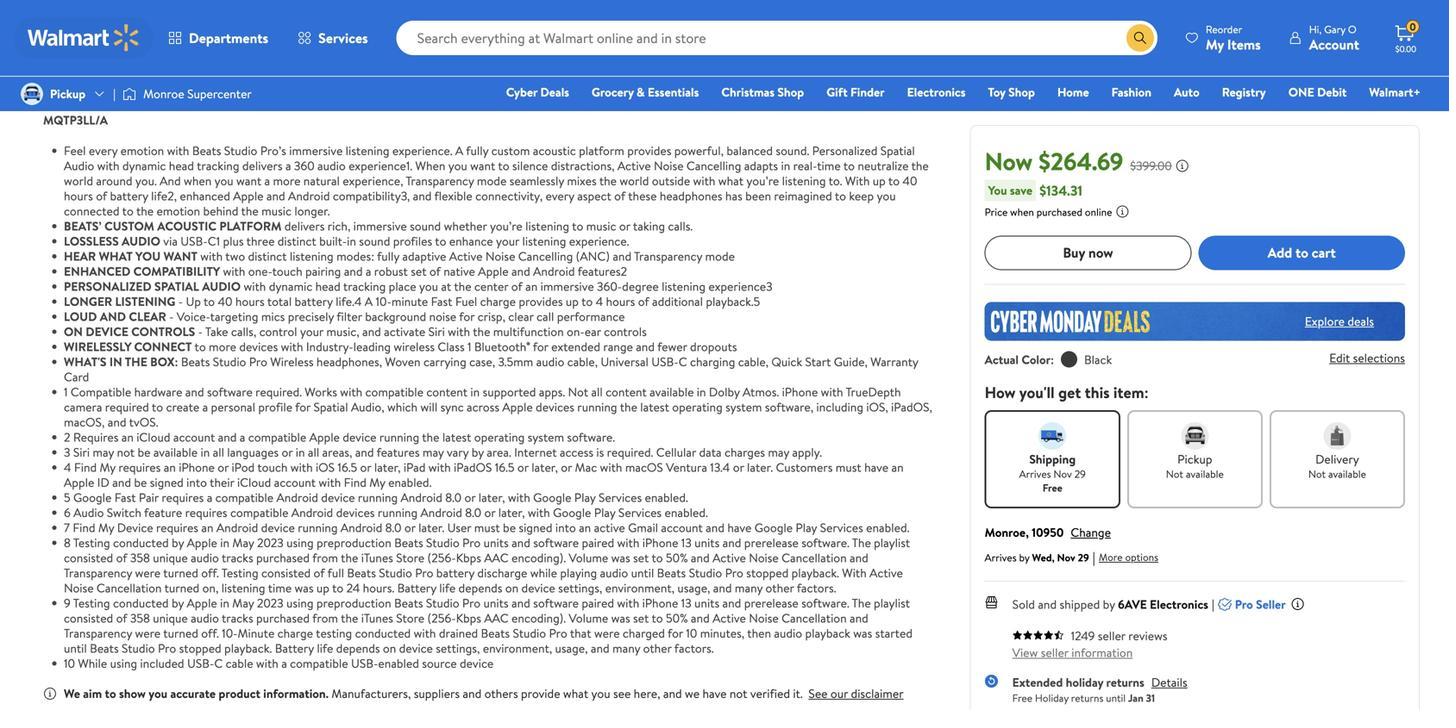 Task type: locate. For each thing, give the bounding box(es) containing it.
1 horizontal spatial battery
[[397, 580, 436, 597]]

1 horizontal spatial returns
[[1106, 674, 1145, 691]]

1 vertical spatial other
[[643, 641, 672, 657]]

departments button
[[154, 17, 283, 59]]

for right noise
[[459, 308, 475, 325]]

1 prerelease from the top
[[744, 535, 799, 552]]

leading
[[353, 339, 391, 355]]

0 horizontal spatial icloud
[[137, 429, 170, 446]]

verified
[[750, 686, 790, 703]]

1 may from the top
[[232, 535, 254, 552]]

1 horizontal spatial music
[[586, 218, 616, 235]]

usage,
[[678, 580, 710, 597], [555, 641, 588, 657]]

1 horizontal spatial hours
[[235, 293, 265, 310]]

1 horizontal spatial a
[[455, 142, 463, 159]]

0 horizontal spatial latest
[[442, 429, 471, 446]]

1 kbps from the top
[[456, 550, 481, 567]]

source
[[422, 656, 457, 672]]

mode
[[477, 173, 507, 189], [705, 248, 735, 265]]

audio
[[64, 157, 94, 174], [73, 505, 104, 522]]

2 vertical spatial have
[[703, 686, 727, 703]]

1 vertical spatial icloud
[[237, 474, 271, 491]]

custom
[[491, 142, 530, 159]]

gift
[[827, 84, 848, 101]]

signed up feature
[[150, 474, 184, 491]]

touch inside feel every emotion with beats studio pro's immersive listening experience. a fully custom acoustic platform provides powerful, balanced sound. personalized spatial audio with dynamic head tracking delivers a 360 audio experience1. when you want to silence distractions, active noise cancelling adapts in real-time to neutralize the world around you. and when you want a more natural experience, transparency mode seamlessly mixes the world outside with what you're listening to. with up to 40 hours of battery life2, enhanced apple and android compatibility3, and flexible connectivity, every aspect of these headphones has been reimagined to keep you connected to the emotion behind the music longer. beats' custom acoustic platform delivers rich, immersive sound whether you're listening to music or taking calls. lossless audio via usb-c1 plus three distinct built-in sound profiles to enhance your listening experience. hear what you want with two distinct listening modes: fully adaptive active noise cancelling (anc) and transparency mode enhanced compatibility with one-touch pairing and a robust set of native apple and android features2 personalized spatial audio with dynamic head tracking place you at the center of an immersive 360-degree listening experience3 longer listening - up to 40 hours total battery life.4 a 10-minute fast fuel charge provides up to 4 hours of additional playback.5 loud and clear - voice-targeting mics precisely filter background noise for crisp, clear call performance on device controls - take calls, control your music, and activate siri with the multifunction on-ear controls wirelessly connect to more devices with industry-leading wireless class 1 bluetooth® for extended range and fewer dropouts
[[272, 263, 303, 280]]

1 horizontal spatial other
[[766, 580, 794, 597]]

1 itunes from the top
[[361, 550, 393, 567]]

adapts
[[744, 157, 778, 174]]

audio inside 1 compatible hardware and software required. works with compatible content in supported apps. not all content available in dolby atmos. iphone with truedepth camera required to create a personal profile for spatial audio, which will sync across apple devices running the latest operating system software, including ios, ipados, macos, and tvos. 2 requires an icloud account and a compatible apple device running the latest operating system software. 3 siri may not be available in all languages or in all areas, and features may vary by area. internet access is required. cellular data charges may apply. 4 find my requires an iphone or ipod touch with ios 16.5 or later, ipad with ipados 16.5 or later, or mac with macos ventura 13.4 or later. customers must have an apple id and be signed into their icloud account with find my enabled. 5 google fast pair requires a compatible android device running android 8.0 or later, with google play services enabled. 6 audio switch feature requires compatible android devices running android 8.0 or later, with google play services enabled. 7 find my device requires an android device running android 8.0 or later. user must be signed into an active gmail account and have google play services enabled. 8 testing conducted by apple in may 2023 using preproduction beats studio pro units and software paired with iphone 13 units and prerelease software. the playlist consisted of 358 unique audio tracks purchased from the itunes store (256-kbps aac encoding). volume was set to 50% and active noise cancellation and transparency were turned off. testing consisted of full beats studio pro battery discharge while playing audio until beats studio pro stopped playback. with active noise cancellation turned on, listening time was up to 24 hours. battery life depends on device settings, environment, usage, and many other factors. 9 testing conducted by apple in may 2023 using preproduction beats studio pro units and software paired with iphone 13 units and prerelease software. the playlist consisted of 358 unique audio tracks purchased from the itunes store (256-kbps aac encoding). volume was set to 50% and active noise cancellation and transparency were turned off. 10-minute charge testing conducted with drained beats studio pro that were charged for 10 minutes, then audio playback was started until beats studio pro stopped playback. battery life depends on device settings, environment, usage, and many other factors. 10 while using included usb-c cable with a compatible usb-enabled source device
[[73, 505, 104, 522]]

to right to.
[[844, 157, 855, 174]]

head up precisely
[[315, 278, 341, 295]]

not down intent image for pickup
[[1166, 467, 1184, 482]]

0 vertical spatial when
[[184, 173, 212, 189]]

studio inside feel every emotion with beats studio pro's immersive listening experience. a fully custom acoustic platform provides powerful, balanced sound. personalized spatial audio with dynamic head tracking delivers a 360 audio experience1. when you want to silence distractions, active noise cancelling adapts in real-time to neutralize the world around you. and when you want a more natural experience, transparency mode seamlessly mixes the world outside with what you're listening to. with up to 40 hours of battery life2, enhanced apple and android compatibility3, and flexible connectivity, every aspect of these headphones has been reimagined to keep you connected to the emotion behind the music longer. beats' custom acoustic platform delivers rich, immersive sound whether you're listening to music or taking calls. lossless audio via usb-c1 plus three distinct built-in sound profiles to enhance your listening experience. hear what you want with two distinct listening modes: fully adaptive active noise cancelling (anc) and transparency mode enhanced compatibility with one-touch pairing and a robust set of native apple and android features2 personalized spatial audio with dynamic head tracking place you at the center of an immersive 360-degree listening experience3 longer listening - up to 40 hours total battery life.4 a 10-minute fast fuel charge provides up to 4 hours of additional playback.5 loud and clear - voice-targeting mics precisely filter background noise for crisp, clear call performance on device controls - take calls, control your music, and activate siri with the multifunction on-ear controls wirelessly connect to more devices with industry-leading wireless class 1 bluetooth® for extended range and fewer dropouts
[[224, 142, 257, 159]]

immersive up call at the left of page
[[541, 278, 594, 295]]

1 vertical spatial devices
[[536, 399, 575, 416]]

purchased
[[1037, 205, 1083, 219], [256, 550, 310, 567], [256, 610, 310, 627]]

1 inside feel every emotion with beats studio pro's immersive listening experience. a fully custom acoustic platform provides powerful, balanced sound. personalized spatial audio with dynamic head tracking delivers a 360 audio experience1. when you want to silence distractions, active noise cancelling adapts in real-time to neutralize the world around you. and when you want a more natural experience, transparency mode seamlessly mixes the world outside with what you're listening to. with up to 40 hours of battery life2, enhanced apple and android compatibility3, and flexible connectivity, every aspect of these headphones has been reimagined to keep you connected to the emotion behind the music longer. beats' custom acoustic platform delivers rich, immersive sound whether you're listening to music or taking calls. lossless audio via usb-c1 plus three distinct built-in sound profiles to enhance your listening experience. hear what you want with two distinct listening modes: fully adaptive active noise cancelling (anc) and transparency mode enhanced compatibility with one-touch pairing and a robust set of native apple and android features2 personalized spatial audio with dynamic head tracking place you at the center of an immersive 360-degree listening experience3 longer listening - up to 40 hours total battery life.4 a 10-minute fast fuel charge provides up to 4 hours of additional playback.5 loud and clear - voice-targeting mics precisely filter background noise for crisp, clear call performance on device controls - take calls, control your music, and activate siri with the multifunction on-ear controls wirelessly connect to more devices with industry-leading wireless class 1 bluetooth® for extended range and fewer dropouts
[[468, 339, 471, 355]]

real-
[[793, 157, 817, 174]]

c inside beats studio pro wireless headphones, woven carrying case, 3.5mm audio cable, universal usb-c charging cable, quick start guide, warranty card
[[679, 354, 687, 371]]

to down around
[[122, 203, 134, 220]]

1 horizontal spatial battery
[[295, 293, 333, 310]]

1 horizontal spatial shop
[[1009, 84, 1035, 101]]

view seller information link
[[1013, 645, 1133, 661]]

essentials
[[648, 84, 699, 101]]

1 horizontal spatial have
[[728, 520, 752, 537]]

1 358 from the top
[[130, 550, 150, 567]]

0 vertical spatial electronics
[[907, 84, 966, 101]]

charge right fuel
[[480, 293, 516, 310]]

wireless
[[270, 354, 314, 371]]

0 horizontal spatial a
[[365, 293, 373, 310]]

1 shop from the left
[[778, 84, 804, 101]]

paired up playing
[[582, 535, 614, 552]]

set inside feel every emotion with beats studio pro's immersive listening experience. a fully custom acoustic platform provides powerful, balanced sound. personalized spatial audio with dynamic head tracking delivers a 360 audio experience1. when you want to silence distractions, active noise cancelling adapts in real-time to neutralize the world around you. and when you want a more natural experience, transparency mode seamlessly mixes the world outside with what you're listening to. with up to 40 hours of battery life2, enhanced apple and android compatibility3, and flexible connectivity, every aspect of these headphones has been reimagined to keep you connected to the emotion behind the music longer. beats' custom acoustic platform delivers rich, immersive sound whether you're listening to music or taking calls. lossless audio via usb-c1 plus three distinct built-in sound profiles to enhance your listening experience. hear what you want with two distinct listening modes: fully adaptive active noise cancelling (anc) and transparency mode enhanced compatibility with one-touch pairing and a robust set of native apple and android features2 personalized spatial audio with dynamic head tracking place you at the center of an immersive 360-degree listening experience3 longer listening - up to 40 hours total battery life.4 a 10-minute fast fuel charge provides up to 4 hours of additional playback.5 loud and clear - voice-targeting mics precisely filter background noise for crisp, clear call performance on device controls - take calls, control your music, and activate siri with the multifunction on-ear controls wirelessly connect to more devices with industry-leading wireless class 1 bluetooth® for extended range and fewer dropouts
[[411, 263, 427, 280]]

or right area.
[[518, 459, 529, 476]]

data
[[699, 444, 722, 461]]

electronics left toy
[[907, 84, 966, 101]]

2 cable, from the left
[[738, 354, 769, 371]]

an inside feel every emotion with beats studio pro's immersive listening experience. a fully custom acoustic platform provides powerful, balanced sound. personalized spatial audio with dynamic head tracking delivers a 360 audio experience1. when you want to silence distractions, active noise cancelling adapts in real-time to neutralize the world around you. and when you want a more natural experience, transparency mode seamlessly mixes the world outside with what you're listening to. with up to 40 hours of battery life2, enhanced apple and android compatibility3, and flexible connectivity, every aspect of these headphones has been reimagined to keep you connected to the emotion behind the music longer. beats' custom acoustic platform delivers rich, immersive sound whether you're listening to music or taking calls. lossless audio via usb-c1 plus three distinct built-in sound profiles to enhance your listening experience. hear what you want with two distinct listening modes: fully adaptive active noise cancelling (anc) and transparency mode enhanced compatibility with one-touch pairing and a robust set of native apple and android features2 personalized spatial audio with dynamic head tracking place you at the center of an immersive 360-degree listening experience3 longer listening - up to 40 hours total battery life.4 a 10-minute fast fuel charge provides up to 4 hours of additional playback.5 loud and clear - voice-targeting mics precisely filter background noise for crisp, clear call performance on device controls - take calls, control your music, and activate siri with the multifunction on-ear controls wirelessly connect to more devices with industry-leading wireless class 1 bluetooth® for extended range and fewer dropouts
[[525, 278, 538, 295]]

itunes down hours.
[[361, 610, 393, 627]]

1 horizontal spatial spatial
[[881, 142, 915, 159]]

by left on,
[[172, 595, 184, 612]]

up
[[873, 173, 886, 189], [566, 293, 579, 310], [317, 580, 330, 597]]

pro seller info image
[[1291, 598, 1305, 612]]

operating
[[672, 399, 723, 416], [474, 429, 525, 446]]

additional
[[652, 293, 703, 310]]

0 horizontal spatial delivers
[[242, 157, 283, 174]]

1 horizontal spatial stopped
[[746, 565, 789, 582]]

1 vertical spatial life
[[317, 641, 333, 657]]

account down 'languages'
[[274, 474, 316, 491]]

2 horizontal spatial battery
[[436, 565, 475, 582]]

life
[[439, 580, 456, 597], [317, 641, 333, 657]]

0 vertical spatial with
[[845, 173, 870, 189]]

spatial inside feel every emotion with beats studio pro's immersive listening experience. a fully custom acoustic platform provides powerful, balanced sound. personalized spatial audio with dynamic head tracking delivers a 360 audio experience1. when you want to silence distractions, active noise cancelling adapts in real-time to neutralize the world around you. and when you want a more natural experience, transparency mode seamlessly mixes the world outside with what you're listening to. with up to 40 hours of battery life2, enhanced apple and android compatibility3, and flexible connectivity, every aspect of these headphones has been reimagined to keep you connected to the emotion behind the music longer. beats' custom acoustic platform delivers rich, immersive sound whether you're listening to music or taking calls. lossless audio via usb-c1 plus three distinct built-in sound profiles to enhance your listening experience. hear what you want with two distinct listening modes: fully adaptive active noise cancelling (anc) and transparency mode enhanced compatibility with one-touch pairing and a robust set of native apple and android features2 personalized spatial audio with dynamic head tracking place you at the center of an immersive 360-degree listening experience3 longer listening - up to 40 hours total battery life.4 a 10-minute fast fuel charge provides up to 4 hours of additional playback.5 loud and clear - voice-targeting mics precisely filter background noise for crisp, clear call performance on device controls - take calls, control your music, and activate siri with the multifunction on-ear controls wirelessly connect to more devices with industry-leading wireless class 1 bluetooth® for extended range and fewer dropouts
[[881, 142, 915, 159]]

beats up enhanced
[[192, 142, 221, 159]]

tracking up enhanced
[[197, 157, 239, 174]]

29 inside arrives by wed, nov 29 | more options
[[1078, 551, 1089, 565]]

0 vertical spatial volume
[[569, 550, 608, 567]]

toy
[[988, 84, 1006, 101]]

units down discharge
[[484, 595, 509, 612]]

1 vertical spatial store
[[396, 610, 425, 627]]

 image left monroe
[[123, 85, 136, 103]]

shop for toy shop
[[1009, 84, 1035, 101]]

2 content from the left
[[606, 384, 647, 401]]

c left charging
[[679, 354, 687, 371]]

will
[[421, 399, 438, 416]]

volume
[[569, 550, 608, 567], [569, 610, 608, 627]]

0 vertical spatial c
[[679, 354, 687, 371]]

0 vertical spatial required.
[[256, 384, 302, 401]]

kbps up source on the left bottom
[[456, 610, 481, 627]]

playback.5
[[706, 293, 760, 310]]

1 horizontal spatial seller
[[1098, 628, 1126, 645]]

50%
[[666, 550, 688, 567], [666, 610, 688, 627]]

battery
[[397, 580, 436, 597], [275, 641, 314, 657]]

0 horizontal spatial you're
[[490, 218, 523, 235]]

1 cable, from the left
[[567, 354, 598, 371]]

up right to.
[[873, 173, 886, 189]]

listening right on,
[[221, 580, 265, 597]]

plus
[[223, 233, 244, 250]]

then
[[747, 625, 771, 642]]

0 vertical spatial dynamic
[[122, 157, 166, 174]]

up up the on-
[[566, 293, 579, 310]]

2 2023 from the top
[[257, 595, 284, 612]]

of left at
[[430, 263, 441, 280]]

listening left (anc)
[[522, 233, 566, 250]]

seller right the 1249 on the right bottom of page
[[1098, 628, 1126, 645]]

c inside 1 compatible hardware and software required. works with compatible content in supported apps. not all content available in dolby atmos. iphone with truedepth camera required to create a personal profile for spatial audio, which will sync across apple devices running the latest operating system software, including ios, ipados, macos, and tvos. 2 requires an icloud account and a compatible apple device running the latest operating system software. 3 siri may not be available in all languages or in all areas, and features may vary by area. internet access is required. cellular data charges may apply. 4 find my requires an iphone or ipod touch with ios 16.5 or later, ipad with ipados 16.5 or later, or mac with macos ventura 13.4 or later. customers must have an apple id and be signed into their icloud account with find my enabled. 5 google fast pair requires a compatible android device running android 8.0 or later, with google play services enabled. 6 audio switch feature requires compatible android devices running android 8.0 or later, with google play services enabled. 7 find my device requires an android device running android 8.0 or later. user must be signed into an active gmail account and have google play services enabled. 8 testing conducted by apple in may 2023 using preproduction beats studio pro units and software paired with iphone 13 units and prerelease software. the playlist consisted of 358 unique audio tracks purchased from the itunes store (256-kbps aac encoding). volume was set to 50% and active noise cancellation and transparency were turned off. testing consisted of full beats studio pro battery discharge while playing audio until beats studio pro stopped playback. with active noise cancellation turned on, listening time was up to 24 hours. battery life depends on device settings, environment, usage, and many other factors. 9 testing conducted by apple in may 2023 using preproduction beats studio pro units and software paired with iphone 13 units and prerelease software. the playlist consisted of 358 unique audio tracks purchased from the itunes store (256-kbps aac encoding). volume was set to 50% and active noise cancellation and transparency were turned off. 10-minute charge testing conducted with drained beats studio pro that were charged for 10 minutes, then audio playback was started until beats studio pro stopped playback. battery life depends on device settings, environment, usage, and many other factors. 10 while using included usb-c cable with a compatible usb-enabled source device
[[214, 656, 223, 672]]

0 vertical spatial set
[[411, 263, 427, 280]]

deals
[[540, 84, 569, 101]]

shop for christmas shop
[[778, 84, 804, 101]]

around
[[96, 173, 132, 189]]

must
[[836, 459, 862, 476], [474, 520, 500, 537]]

hi,
[[1309, 22, 1322, 37]]

playback. up product
[[224, 641, 272, 657]]

many up see
[[613, 641, 640, 657]]

tracks up cable
[[222, 610, 253, 627]]

touch
[[272, 263, 303, 280], [257, 459, 288, 476]]

time up minute
[[268, 580, 292, 597]]

0 vertical spatial emotion
[[120, 142, 164, 159]]

to down gmail
[[652, 550, 663, 567]]

 image
[[21, 83, 43, 105], [123, 85, 136, 103]]

2 horizontal spatial -
[[198, 324, 203, 340]]

fast left fuel
[[431, 293, 452, 310]]

2 tracks from the top
[[222, 610, 253, 627]]

10- inside feel every emotion with beats studio pro's immersive listening experience. a fully custom acoustic platform provides powerful, balanced sound. personalized spatial audio with dynamic head tracking delivers a 360 audio experience1. when you want to silence distractions, active noise cancelling adapts in real-time to neutralize the world around you. and when you want a more natural experience, transparency mode seamlessly mixes the world outside with what you're listening to. with up to 40 hours of battery life2, enhanced apple and android compatibility3, and flexible connectivity, every aspect of these headphones has been reimagined to keep you connected to the emotion behind the music longer. beats' custom acoustic platform delivers rich, immersive sound whether you're listening to music or taking calls. lossless audio via usb-c1 plus three distinct built-in sound profiles to enhance your listening experience. hear what you want with two distinct listening modes: fully adaptive active noise cancelling (anc) and transparency mode enhanced compatibility with one-touch pairing and a robust set of native apple and android features2 personalized spatial audio with dynamic head tracking place you at the center of an immersive 360-degree listening experience3 longer listening - up to 40 hours total battery life.4 a 10-minute fast fuel charge provides up to 4 hours of additional playback.5 loud and clear - voice-targeting mics precisely filter background noise for crisp, clear call performance on device controls - take calls, control your music, and activate siri with the multifunction on-ear controls wirelessly connect to more devices with industry-leading wireless class 1 bluetooth® for extended range and fewer dropouts
[[376, 293, 392, 310]]

not inside delivery not available
[[1309, 467, 1326, 482]]

$399.00
[[1130, 157, 1172, 174]]

4
[[596, 293, 603, 310], [64, 459, 71, 476]]

1 vertical spatial 10-
[[222, 625, 238, 642]]

a right create
[[202, 399, 208, 416]]

1 vertical spatial you're
[[490, 218, 523, 235]]

1 horizontal spatial tracking
[[343, 278, 386, 295]]

product details image
[[915, 80, 936, 101]]

free
[[1043, 481, 1063, 495], [1013, 691, 1033, 706]]

2 may from the left
[[423, 444, 444, 461]]

2 vertical spatial cancellation
[[782, 610, 847, 627]]

not down intent image for delivery
[[1309, 467, 1326, 482]]

two
[[225, 248, 245, 265]]

1 vertical spatial set
[[633, 550, 649, 567]]

intent image for shipping image
[[1039, 423, 1067, 450]]

beats right box:
[[181, 354, 210, 371]]

free inside 'shipping arrives nov 29 free'
[[1043, 481, 1063, 495]]

software.
[[567, 429, 615, 446], [802, 535, 850, 552], [802, 595, 850, 612]]

2 kbps from the top
[[456, 610, 481, 627]]

conducted down switch
[[113, 535, 169, 552]]

system up charges
[[726, 399, 762, 416]]

spatial inside 1 compatible hardware and software required. works with compatible content in supported apps. not all content available in dolby atmos. iphone with truedepth camera required to create a personal profile for spatial audio, which will sync across apple devices running the latest operating system software, including ios, ipados, macos, and tvos. 2 requires an icloud account and a compatible apple device running the latest operating system software. 3 siri may not be available in all languages or in all areas, and features may vary by area. internet access is required. cellular data charges may apply. 4 find my requires an iphone or ipod touch with ios 16.5 or later, ipad with ipados 16.5 or later, or mac with macos ventura 13.4 or later. customers must have an apple id and be signed into their icloud account with find my enabled. 5 google fast pair requires a compatible android device running android 8.0 or later, with google play services enabled. 6 audio switch feature requires compatible android devices running android 8.0 or later, with google play services enabled. 7 find my device requires an android device running android 8.0 or later. user must be signed into an active gmail account and have google play services enabled. 8 testing conducted by apple in may 2023 using preproduction beats studio pro units and software paired with iphone 13 units and prerelease software. the playlist consisted of 358 unique audio tracks purchased from the itunes store (256-kbps aac encoding). volume was set to 50% and active noise cancellation and transparency were turned off. testing consisted of full beats studio pro battery discharge while playing audio until beats studio pro stopped playback. with active noise cancellation turned on, listening time was up to 24 hours. battery life depends on device settings, environment, usage, and many other factors. 9 testing conducted by apple in may 2023 using preproduction beats studio pro units and software paired with iphone 13 units and prerelease software. the playlist consisted of 358 unique audio tracks purchased from the itunes store (256-kbps aac encoding). volume was set to 50% and active noise cancellation and transparency were turned off. 10-minute charge testing conducted with drained beats studio pro that were charged for 10 minutes, then audio playback was started until beats studio pro stopped playback. battery life depends on device settings, environment, usage, and many other factors. 10 while using included usb-c cable with a compatible usb-enabled source device
[[314, 399, 348, 416]]

in left dolby
[[697, 384, 706, 401]]

finder
[[851, 84, 885, 101]]

usb- inside feel every emotion with beats studio pro's immersive listening experience. a fully custom acoustic platform provides powerful, balanced sound. personalized spatial audio with dynamic head tracking delivers a 360 audio experience1. when you want to silence distractions, active noise cancelling adapts in real-time to neutralize the world around you. and when you want a more natural experience, transparency mode seamlessly mixes the world outside with what you're listening to. with up to 40 hours of battery life2, enhanced apple and android compatibility3, and flexible connectivity, every aspect of these headphones has been reimagined to keep you connected to the emotion behind the music longer. beats' custom acoustic platform delivers rich, immersive sound whether you're listening to music or taking calls. lossless audio via usb-c1 plus three distinct built-in sound profiles to enhance your listening experience. hear what you want with two distinct listening modes: fully adaptive active noise cancelling (anc) and transparency mode enhanced compatibility with one-touch pairing and a robust set of native apple and android features2 personalized spatial audio with dynamic head tracking place you at the center of an immersive 360-degree listening experience3 longer listening - up to 40 hours total battery life.4 a 10-minute fast fuel charge provides up to 4 hours of additional playback.5 loud and clear - voice-targeting mics precisely filter background noise for crisp, clear call performance on device controls - take calls, control your music, and activate siri with the multifunction on-ear controls wirelessly connect to more devices with industry-leading wireless class 1 bluetooth® for extended range and fewer dropouts
[[181, 233, 208, 250]]

0 horizontal spatial into
[[187, 474, 207, 491]]

listening right degree
[[662, 278, 706, 295]]

1 50% from the top
[[666, 550, 688, 567]]

- left voice-
[[169, 308, 174, 325]]

software left profile
[[207, 384, 253, 401]]

2 vertical spatial purchased
[[256, 610, 310, 627]]

software. up playback
[[802, 595, 850, 612]]

not right apps.
[[568, 384, 588, 401]]

40 up take
[[218, 293, 233, 310]]

on
[[505, 580, 519, 597], [383, 641, 396, 657]]

1 horizontal spatial may
[[423, 444, 444, 461]]

0 horizontal spatial  image
[[21, 83, 43, 105]]

2 vertical spatial software
[[533, 595, 579, 612]]

you're right has
[[747, 173, 779, 189]]

4 inside 1 compatible hardware and software required. works with compatible content in supported apps. not all content available in dolby atmos. iphone with truedepth camera required to create a personal profile for spatial audio, which will sync across apple devices running the latest operating system software, including ios, ipados, macos, and tvos. 2 requires an icloud account and a compatible apple device running the latest operating system software. 3 siri may not be available in all languages or in all areas, and features may vary by area. internet access is required. cellular data charges may apply. 4 find my requires an iphone or ipod touch with ios 16.5 or later, ipad with ipados 16.5 or later, or mac with macos ventura 13.4 or later. customers must have an apple id and be signed into their icloud account with find my enabled. 5 google fast pair requires a compatible android device running android 8.0 or later, with google play services enabled. 6 audio switch feature requires compatible android devices running android 8.0 or later, with google play services enabled. 7 find my device requires an android device running android 8.0 or later. user must be signed into an active gmail account and have google play services enabled. 8 testing conducted by apple in may 2023 using preproduction beats studio pro units and software paired with iphone 13 units and prerelease software. the playlist consisted of 358 unique audio tracks purchased from the itunes store (256-kbps aac encoding). volume was set to 50% and active noise cancellation and transparency were turned off. testing consisted of full beats studio pro battery discharge while playing audio until beats studio pro stopped playback. with active noise cancellation turned on, listening time was up to 24 hours. battery life depends on device settings, environment, usage, and many other factors. 9 testing conducted by apple in may 2023 using preproduction beats studio pro units and software paired with iphone 13 units and prerelease software. the playlist consisted of 358 unique audio tracks purchased from the itunes store (256-kbps aac encoding). volume was set to 50% and active noise cancellation and transparency were turned off. 10-minute charge testing conducted with drained beats studio pro that were charged for 10 minutes, then audio playback was started until beats studio pro stopped playback. battery life depends on device settings, environment, usage, and many other factors. 10 while using included usb-c cable with a compatible usb-enabled source device
[[64, 459, 71, 476]]

up inside 1 compatible hardware and software required. works with compatible content in supported apps. not all content available in dolby atmos. iphone with truedepth camera required to create a personal profile for spatial audio, which will sync across apple devices running the latest operating system software, including ios, ipados, macos, and tvos. 2 requires an icloud account and a compatible apple device running the latest operating system software. 3 siri may not be available in all languages or in all areas, and features may vary by area. internet access is required. cellular data charges may apply. 4 find my requires an iphone or ipod touch with ios 16.5 or later, ipad with ipados 16.5 or later, or mac with macos ventura 13.4 or later. customers must have an apple id and be signed into their icloud account with find my enabled. 5 google fast pair requires a compatible android device running android 8.0 or later, with google play services enabled. 6 audio switch feature requires compatible android devices running android 8.0 or later, with google play services enabled. 7 find my device requires an android device running android 8.0 or later. user must be signed into an active gmail account and have google play services enabled. 8 testing conducted by apple in may 2023 using preproduction beats studio pro units and software paired with iphone 13 units and prerelease software. the playlist consisted of 358 unique audio tracks purchased from the itunes store (256-kbps aac encoding). volume was set to 50% and active noise cancellation and transparency were turned off. testing consisted of full beats studio pro battery discharge while playing audio until beats studio pro stopped playback. with active noise cancellation turned on, listening time was up to 24 hours. battery life depends on device settings, environment, usage, and many other factors. 9 testing conducted by apple in may 2023 using preproduction beats studio pro units and software paired with iphone 13 units and prerelease software. the playlist consisted of 358 unique audio tracks purchased from the itunes store (256-kbps aac encoding). volume was set to 50% and active noise cancellation and transparency were turned off. 10-minute charge testing conducted with drained beats studio pro that were charged for 10 minutes, then audio playback was started until beats studio pro stopped playback. battery life depends on device settings, environment, usage, and many other factors. 10 while using included usb-c cable with a compatible usb-enabled source device
[[317, 580, 330, 597]]

0 horizontal spatial time
[[268, 580, 292, 597]]

1 vertical spatial audio
[[202, 278, 241, 295]]

not inside 1 compatible hardware and software required. works with compatible content in supported apps. not all content available in dolby atmos. iphone with truedepth camera required to create a personal profile for spatial audio, which will sync across apple devices running the latest operating system software, including ios, ipados, macos, and tvos. 2 requires an icloud account and a compatible apple device running the latest operating system software. 3 siri may not be available in all languages or in all areas, and features may vary by area. internet access is required. cellular data charges may apply. 4 find my requires an iphone or ipod touch with ios 16.5 or later, ipad with ipados 16.5 or later, or mac with macos ventura 13.4 or later. customers must have an apple id and be signed into their icloud account with find my enabled. 5 google fast pair requires a compatible android device running android 8.0 or later, with google play services enabled. 6 audio switch feature requires compatible android devices running android 8.0 or later, with google play services enabled. 7 find my device requires an android device running android 8.0 or later. user must be signed into an active gmail account and have google play services enabled. 8 testing conducted by apple in may 2023 using preproduction beats studio pro units and software paired with iphone 13 units and prerelease software. the playlist consisted of 358 unique audio tracks purchased from the itunes store (256-kbps aac encoding). volume was set to 50% and active noise cancellation and transparency were turned off. testing consisted of full beats studio pro battery discharge while playing audio until beats studio pro stopped playback. with active noise cancellation turned on, listening time was up to 24 hours. battery life depends on device settings, environment, usage, and many other factors. 9 testing conducted by apple in may 2023 using preproduction beats studio pro units and software paired with iphone 13 units and prerelease software. the playlist consisted of 358 unique audio tracks purchased from the itunes store (256-kbps aac encoding). volume was set to 50% and active noise cancellation and transparency were turned off. 10-minute charge testing conducted with drained beats studio pro that were charged for 10 minutes, then audio playback was started until beats studio pro stopped playback. battery life depends on device settings, environment, usage, and many other factors. 10 while using included usb-c cable with a compatible usb-enabled source device
[[117, 444, 135, 461]]

Walmart Site-Wide search field
[[397, 21, 1158, 55]]

3.5mm
[[498, 354, 533, 371]]

call
[[537, 308, 554, 325]]

1 horizontal spatial fast
[[431, 293, 452, 310]]

in right on,
[[220, 595, 229, 612]]

in
[[781, 157, 790, 174], [347, 233, 356, 250], [471, 384, 480, 401], [697, 384, 706, 401], [201, 444, 210, 461], [296, 444, 305, 461], [220, 535, 230, 552], [220, 595, 229, 612]]

in
[[109, 354, 122, 371]]

feature
[[144, 505, 182, 522]]

the up case,
[[473, 324, 490, 340]]

| left more
[[1093, 548, 1096, 567]]

hear
[[64, 248, 96, 265]]

set down gmail
[[633, 550, 649, 567]]

carrying
[[424, 354, 467, 371]]

many up then
[[735, 580, 763, 597]]

pickup for pickup
[[50, 85, 86, 102]]

free inside extended holiday returns details free holiday returns until jan 31
[[1013, 691, 1033, 706]]

battery right hours.
[[397, 580, 436, 597]]

0 vertical spatial must
[[836, 459, 862, 476]]

my
[[1206, 35, 1224, 54], [100, 459, 116, 476], [369, 474, 385, 491], [98, 520, 114, 537]]

listening
[[115, 293, 175, 310]]

2 world from the left
[[620, 173, 649, 189]]

an down required
[[121, 429, 134, 446]]

macos,
[[64, 414, 105, 431]]

provides up multifunction
[[519, 293, 563, 310]]

information.
[[263, 686, 329, 703]]

0 vertical spatial more
[[273, 173, 301, 189]]

account right gmail
[[661, 520, 703, 537]]

extended
[[551, 339, 600, 355]]

crisp,
[[478, 308, 506, 325]]

0 vertical spatial encoding).
[[512, 550, 566, 567]]

1 left compatible
[[64, 384, 68, 401]]

0 horizontal spatial cable,
[[567, 354, 598, 371]]

battery
[[110, 188, 148, 204], [295, 293, 333, 310], [436, 565, 475, 582]]

0 horizontal spatial music
[[262, 203, 292, 220]]

| left the pro seller
[[1212, 596, 1215, 613]]

this left item
[[80, 13, 108, 37]]

0 vertical spatial until
[[631, 565, 654, 582]]

0 vertical spatial audio
[[64, 157, 94, 174]]

provide
[[521, 686, 560, 703]]

arrives down intent image for shipping
[[1019, 467, 1051, 482]]

1 vertical spatial with
[[842, 565, 867, 582]]

1 vertical spatial when
[[1010, 205, 1034, 219]]

2 vertical spatial devices
[[336, 505, 375, 522]]

experience.
[[392, 142, 453, 159], [569, 233, 629, 250]]

1 vertical spatial siri
[[73, 444, 90, 461]]

beats inside feel every emotion with beats studio pro's immersive listening experience. a fully custom acoustic platform provides powerful, balanced sound. personalized spatial audio with dynamic head tracking delivers a 360 audio experience1. when you want to silence distractions, active noise cancelling adapts in real-time to neutralize the world around you. and when you want a more natural experience, transparency mode seamlessly mixes the world outside with what you're listening to. with up to 40 hours of battery life2, enhanced apple and android compatibility3, and flexible connectivity, every aspect of these headphones has been reimagined to keep you connected to the emotion behind the music longer. beats' custom acoustic platform delivers rich, immersive sound whether you're listening to music or taking calls. lossless audio via usb-c1 plus three distinct built-in sound profiles to enhance your listening experience. hear what you want with two distinct listening modes: fully adaptive active noise cancelling (anc) and transparency mode enhanced compatibility with one-touch pairing and a robust set of native apple and android features2 personalized spatial audio with dynamic head tracking place you at the center of an immersive 360-degree listening experience3 longer listening - up to 40 hours total battery life.4 a 10-minute fast fuel charge provides up to 4 hours of additional playback.5 loud and clear - voice-targeting mics precisely filter background noise for crisp, clear call performance on device controls - take calls, control your music, and activate siri with the multifunction on-ear controls wirelessly connect to more devices with industry-leading wireless class 1 bluetooth® for extended range and fewer dropouts
[[192, 142, 221, 159]]

2 prerelease from the top
[[744, 595, 799, 612]]

0 horizontal spatial shop
[[778, 84, 804, 101]]

usb- right "via"
[[181, 233, 208, 250]]

2 16.5 from the left
[[495, 459, 515, 476]]

0 vertical spatial what
[[718, 173, 744, 189]]

with up playback
[[842, 565, 867, 582]]

0 vertical spatial the
[[852, 535, 871, 552]]

latest
[[640, 399, 669, 416], [442, 429, 471, 446]]

4.305 stars out of 5, based on 1249 seller reviews element
[[1013, 630, 1064, 641]]

40 right keep
[[903, 173, 917, 189]]

2 horizontal spatial may
[[768, 444, 789, 461]]

1 horizontal spatial want
[[470, 157, 495, 174]]

not for pickup
[[1166, 467, 1184, 482]]

unique down feature
[[153, 550, 188, 567]]

0 vertical spatial environment,
[[605, 580, 675, 597]]

with inside feel every emotion with beats studio pro's immersive listening experience. a fully custom acoustic platform provides powerful, balanced sound. personalized spatial audio with dynamic head tracking delivers a 360 audio experience1. when you want to silence distractions, active noise cancelling adapts in real-time to neutralize the world around you. and when you want a more natural experience, transparency mode seamlessly mixes the world outside with what you're listening to. with up to 40 hours of battery life2, enhanced apple and android compatibility3, and flexible connectivity, every aspect of these headphones has been reimagined to keep you connected to the emotion behind the music longer. beats' custom acoustic platform delivers rich, immersive sound whether you're listening to music or taking calls. lossless audio via usb-c1 plus three distinct built-in sound profiles to enhance your listening experience. hear what you want with two distinct listening modes: fully adaptive active noise cancelling (anc) and transparency mode enhanced compatibility with one-touch pairing and a robust set of native apple and android features2 personalized spatial audio with dynamic head tracking place you at the center of an immersive 360-degree listening experience3 longer listening - up to 40 hours total battery life.4 a 10-minute fast fuel charge provides up to 4 hours of additional playback.5 loud and clear - voice-targeting mics precisely filter background noise for crisp, clear call performance on device controls - take calls, control your music, and activate siri with the multifunction on-ear controls wirelessly connect to more devices with industry-leading wireless class 1 bluetooth® for extended range and fewer dropouts
[[845, 173, 870, 189]]

or left ipod at the left
[[218, 459, 229, 476]]

1 vertical spatial mode
[[705, 248, 735, 265]]

1 may from the left
[[93, 444, 114, 461]]

multifunction
[[493, 324, 564, 340]]

you up behind at the top of the page
[[214, 173, 234, 189]]

enabled.
[[388, 474, 432, 491], [645, 490, 688, 506], [665, 505, 708, 522], [866, 520, 910, 537]]

Search search field
[[397, 21, 1158, 55]]

 image for monroe supercenter
[[123, 85, 136, 103]]

2 358 from the top
[[130, 610, 150, 627]]

1 2023 from the top
[[257, 535, 284, 552]]

in left "real-"
[[781, 157, 790, 174]]

2 vertical spatial |
[[1212, 596, 1215, 613]]

the down will
[[422, 429, 440, 446]]

delivery
[[1316, 451, 1359, 468]]

1 paired from the top
[[582, 535, 614, 552]]

1 (256- from the top
[[427, 550, 456, 567]]

2 horizontal spatial hours
[[606, 293, 635, 310]]

2 playlist from the top
[[874, 595, 910, 612]]

1 16.5 from the left
[[338, 459, 357, 476]]

1 horizontal spatial must
[[836, 459, 862, 476]]

1 vertical spatial tracking
[[343, 278, 386, 295]]

playback. up playback
[[792, 565, 839, 582]]

cyber deals link
[[498, 83, 577, 101]]

you
[[448, 157, 467, 174], [214, 173, 234, 189], [877, 188, 896, 204], [419, 278, 438, 295], [149, 686, 167, 703], [591, 686, 610, 703]]

1 horizontal spatial 10
[[686, 625, 697, 642]]

or left mac
[[561, 459, 572, 476]]

not inside pickup not available
[[1166, 467, 1184, 482]]

10- down robust at the left top of the page
[[376, 293, 392, 310]]

depends up manufacturers,
[[336, 641, 380, 657]]

0 vertical spatial kbps
[[456, 550, 481, 567]]

to up (anc)
[[572, 218, 583, 235]]

learn more about strikethrough prices image
[[1176, 159, 1189, 173]]

0 vertical spatial mode
[[477, 173, 507, 189]]

1 horizontal spatial delivers
[[284, 218, 325, 235]]

1 the from the top
[[852, 535, 871, 552]]

0 horizontal spatial 8.0
[[385, 520, 402, 537]]

audio up on,
[[191, 550, 219, 567]]

audio
[[318, 157, 346, 174], [536, 354, 564, 371], [191, 550, 219, 567], [600, 565, 628, 582], [191, 610, 219, 627], [774, 625, 802, 642]]

| right product
[[113, 85, 116, 102]]

audio right 6 on the bottom left of the page
[[73, 505, 104, 522]]

pickup inside pickup not available
[[1178, 451, 1213, 468]]

iphone right the active
[[642, 535, 678, 552]]

their
[[210, 474, 234, 491]]

iphone up charged
[[642, 595, 678, 612]]

purchased down $134.31
[[1037, 205, 1083, 219]]

loud
[[64, 308, 97, 325]]

0 vertical spatial cancelling
[[687, 157, 741, 174]]

1 vertical spatial this
[[1085, 382, 1110, 404]]

free for extended
[[1013, 691, 1033, 706]]

requires
[[73, 429, 119, 446]]

1 vertical spatial software
[[533, 535, 579, 552]]

1 vertical spatial head
[[315, 278, 341, 295]]

headphones,
[[317, 354, 382, 371]]

conducted
[[113, 535, 169, 552], [113, 595, 169, 612], [355, 625, 411, 642]]

we
[[64, 686, 80, 703]]

cancelling left (anc)
[[518, 248, 573, 265]]

noise
[[654, 157, 684, 174], [486, 248, 515, 265], [749, 550, 779, 567], [64, 580, 94, 597], [749, 610, 779, 627]]

with inside 1 compatible hardware and software required. works with compatible content in supported apps. not all content available in dolby atmos. iphone with truedepth camera required to create a personal profile for spatial audio, which will sync across apple devices running the latest operating system software, including ios, ipados, macos, and tvos. 2 requires an icloud account and a compatible apple device running the latest operating system software. 3 siri may not be available in all languages or in all areas, and features may vary by area. internet access is required. cellular data charges may apply. 4 find my requires an iphone or ipod touch with ios 16.5 or later, ipad with ipados 16.5 or later, or mac with macos ventura 13.4 or later. customers must have an apple id and be signed into their icloud account with find my enabled. 5 google fast pair requires a compatible android device running android 8.0 or later, with google play services enabled. 6 audio switch feature requires compatible android devices running android 8.0 or later, with google play services enabled. 7 find my device requires an android device running android 8.0 or later. user must be signed into an active gmail account and have google play services enabled. 8 testing conducted by apple in may 2023 using preproduction beats studio pro units and software paired with iphone 13 units and prerelease software. the playlist consisted of 358 unique audio tracks purchased from the itunes store (256-kbps aac encoding). volume was set to 50% and active noise cancellation and transparency were turned off. testing consisted of full beats studio pro battery discharge while playing audio until beats studio pro stopped playback. with active noise cancellation turned on, listening time was up to 24 hours. battery life depends on device settings, environment, usage, and many other factors. 9 testing conducted by apple in may 2023 using preproduction beats studio pro units and software paired with iphone 13 units and prerelease software. the playlist consisted of 358 unique audio tracks purchased from the itunes store (256-kbps aac encoding). volume was set to 50% and active noise cancellation and transparency were turned off. 10-minute charge testing conducted with drained beats studio pro that were charged for 10 minutes, then audio playback was started until beats studio pro stopped playback. battery life depends on device settings, environment, usage, and many other factors. 10 while using included usb-c cable with a compatible usb-enabled source device
[[842, 565, 867, 582]]

1 vertical spatial 2023
[[257, 595, 284, 612]]

transparency
[[406, 173, 474, 189], [634, 248, 702, 265], [64, 565, 132, 582], [64, 625, 132, 642]]

all left ipod at the left
[[213, 444, 224, 461]]

1 horizontal spatial 40
[[903, 173, 917, 189]]

may left apply.
[[768, 444, 789, 461]]

settings, right the while
[[558, 580, 602, 597]]

1 vertical spatial may
[[232, 595, 254, 612]]

consisted
[[64, 550, 113, 567], [261, 565, 311, 582], [64, 610, 113, 627]]

0 horizontal spatial your
[[300, 324, 324, 340]]

1 vertical spatial conducted
[[113, 595, 169, 612]]

charge inside 1 compatible hardware and software required. works with compatible content in supported apps. not all content available in dolby atmos. iphone with truedepth camera required to create a personal profile for spatial audio, which will sync across apple devices running the latest operating system software, including ios, ipados, macos, and tvos. 2 requires an icloud account and a compatible apple device running the latest operating system software. 3 siri may not be available in all languages or in all areas, and features may vary by area. internet access is required. cellular data charges may apply. 4 find my requires an iphone or ipod touch with ios 16.5 or later, ipad with ipados 16.5 or later, or mac with macos ventura 13.4 or later. customers must have an apple id and be signed into their icloud account with find my enabled. 5 google fast pair requires a compatible android device running android 8.0 or later, with google play services enabled. 6 audio switch feature requires compatible android devices running android 8.0 or later, with google play services enabled. 7 find my device requires an android device running android 8.0 or later. user must be signed into an active gmail account and have google play services enabled. 8 testing conducted by apple in may 2023 using preproduction beats studio pro units and software paired with iphone 13 units and prerelease software. the playlist consisted of 358 unique audio tracks purchased from the itunes store (256-kbps aac encoding). volume was set to 50% and active noise cancellation and transparency were turned off. testing consisted of full beats studio pro battery discharge while playing audio until beats studio pro stopped playback. with active noise cancellation turned on, listening time was up to 24 hours. battery life depends on device settings, environment, usage, and many other factors. 9 testing conducted by apple in may 2023 using preproduction beats studio pro units and software paired with iphone 13 units and prerelease software. the playlist consisted of 358 unique audio tracks purchased from the itunes store (256-kbps aac encoding). volume was set to 50% and active noise cancellation and transparency were turned off. 10-minute charge testing conducted with drained beats studio pro that were charged for 10 minutes, then audio playback was started until beats studio pro stopped playback. battery life depends on device settings, environment, usage, and many other factors. 10 while using included usb-c cable with a compatible usb-enabled source device
[[277, 625, 313, 642]]

0 horizontal spatial 10-
[[222, 625, 238, 642]]

precisely
[[288, 308, 334, 325]]

1 vertical spatial spatial
[[314, 399, 348, 416]]

on
[[64, 324, 83, 340]]

usb- inside beats studio pro wireless headphones, woven carrying case, 3.5mm audio cable, universal usb-c charging cable, quick start guide, warranty card
[[652, 354, 679, 371]]

beats left user
[[394, 535, 423, 552]]

0 vertical spatial up
[[873, 173, 886, 189]]

time inside 1 compatible hardware and software required. works with compatible content in supported apps. not all content available in dolby atmos. iphone with truedepth camera required to create a personal profile for spatial audio, which will sync across apple devices running the latest operating system software, including ios, ipados, macos, and tvos. 2 requires an icloud account and a compatible apple device running the latest operating system software. 3 siri may not be available in all languages or in all areas, and features may vary by area. internet access is required. cellular data charges may apply. 4 find my requires an iphone or ipod touch with ios 16.5 or later, ipad with ipados 16.5 or later, or mac with macos ventura 13.4 or later. customers must have an apple id and be signed into their icloud account with find my enabled. 5 google fast pair requires a compatible android device running android 8.0 or later, with google play services enabled. 6 audio switch feature requires compatible android devices running android 8.0 or later, with google play services enabled. 7 find my device requires an android device running android 8.0 or later. user must be signed into an active gmail account and have google play services enabled. 8 testing conducted by apple in may 2023 using preproduction beats studio pro units and software paired with iphone 13 units and prerelease software. the playlist consisted of 358 unique audio tracks purchased from the itunes store (256-kbps aac encoding). volume was set to 50% and active noise cancellation and transparency were turned off. testing consisted of full beats studio pro battery discharge while playing audio until beats studio pro stopped playback. with active noise cancellation turned on, listening time was up to 24 hours. battery life depends on device settings, environment, usage, and many other factors. 9 testing conducted by apple in may 2023 using preproduction beats studio pro units and software paired with iphone 13 units and prerelease software. the playlist consisted of 358 unique audio tracks purchased from the itunes store (256-kbps aac encoding). volume was set to 50% and active noise cancellation and transparency were turned off. 10-minute charge testing conducted with drained beats studio pro that were charged for 10 minutes, then audio playback was started until beats studio pro stopped playback. battery life depends on device settings, environment, usage, and many other factors. 10 while using included usb-c cable with a compatible usb-enabled source device
[[268, 580, 292, 597]]

what inside feel every emotion with beats studio pro's immersive listening experience. a fully custom acoustic platform provides powerful, balanced sound. personalized spatial audio with dynamic head tracking delivers a 360 audio experience1. when you want to silence distractions, active noise cancelling adapts in real-time to neutralize the world around you. and when you want a more natural experience, transparency mode seamlessly mixes the world outside with what you're listening to. with up to 40 hours of battery life2, enhanced apple and android compatibility3, and flexible connectivity, every aspect of these headphones has been reimagined to keep you connected to the emotion behind the music longer. beats' custom acoustic platform delivers rich, immersive sound whether you're listening to music or taking calls. lossless audio via usb-c1 plus three distinct built-in sound profiles to enhance your listening experience. hear what you want with two distinct listening modes: fully adaptive active noise cancelling (anc) and transparency mode enhanced compatibility with one-touch pairing and a robust set of native apple and android features2 personalized spatial audio with dynamic head tracking place you at the center of an immersive 360-degree listening experience3 longer listening - up to 40 hours total battery life.4 a 10-minute fast fuel charge provides up to 4 hours of additional playback.5 loud and clear - voice-targeting mics precisely filter background noise for crisp, clear call performance on device controls - take calls, control your music, and activate siri with the multifunction on-ear controls wirelessly connect to more devices with industry-leading wireless class 1 bluetooth® for extended range and fewer dropouts
[[718, 173, 744, 189]]

stopped up then
[[746, 565, 789, 582]]

2 shop from the left
[[1009, 84, 1035, 101]]

nov inside arrives by wed, nov 29 | more options
[[1057, 551, 1076, 565]]

information
[[1072, 645, 1133, 661]]

1 horizontal spatial playback.
[[792, 565, 839, 582]]

been
[[745, 188, 771, 204]]

1 vertical spatial aac
[[484, 610, 509, 627]]

1 horizontal spatial 1
[[468, 339, 471, 355]]

at
[[441, 278, 451, 295]]

by inside arrives by wed, nov 29 | more options
[[1019, 551, 1030, 565]]

358 up included
[[130, 610, 150, 627]]

services inside popup button
[[318, 28, 368, 47]]

1 13 from the top
[[681, 535, 692, 552]]

on left the while
[[505, 580, 519, 597]]

1 vertical spatial preproduction
[[316, 595, 391, 612]]

controls
[[131, 324, 195, 340]]

change button
[[1071, 524, 1111, 541]]

of left 'these'
[[614, 188, 626, 204]]

may down "their"
[[232, 535, 254, 552]]

1 vertical spatial usage,
[[555, 641, 588, 657]]

were up included
[[135, 625, 161, 642]]

control
[[259, 324, 297, 340]]

active up 'these'
[[618, 157, 651, 174]]

a down pro's
[[264, 173, 270, 189]]

0 vertical spatial (256-
[[427, 550, 456, 567]]

until inside extended holiday returns details free holiday returns until jan 31
[[1106, 691, 1126, 706]]

seller for 1249
[[1098, 628, 1126, 645]]

fast inside 1 compatible hardware and software required. works with compatible content in supported apps. not all content available in dolby atmos. iphone with truedepth camera required to create a personal profile for spatial audio, which will sync across apple devices running the latest operating system software, including ios, ipados, macos, and tvos. 2 requires an icloud account and a compatible apple device running the latest operating system software. 3 siri may not be available in all languages or in all areas, and features may vary by area. internet access is required. cellular data charges may apply. 4 find my requires an iphone or ipod touch with ios 16.5 or later, ipad with ipados 16.5 or later, or mac with macos ventura 13.4 or later. customers must have an apple id and be signed into their icloud account with find my enabled. 5 google fast pair requires a compatible android device running android 8.0 or later, with google play services enabled. 6 audio switch feature requires compatible android devices running android 8.0 or later, with google play services enabled. 7 find my device requires an android device running android 8.0 or later. user must be signed into an active gmail account and have google play services enabled. 8 testing conducted by apple in may 2023 using preproduction beats studio pro units and software paired with iphone 13 units and prerelease software. the playlist consisted of 358 unique audio tracks purchased from the itunes store (256-kbps aac encoding). volume was set to 50% and active noise cancellation and transparency were turned off. testing consisted of full beats studio pro battery discharge while playing audio until beats studio pro stopped playback. with active noise cancellation turned on, listening time was up to 24 hours. battery life depends on device settings, environment, usage, and many other factors. 9 testing conducted by apple in may 2023 using preproduction beats studio pro units and software paired with iphone 13 units and prerelease software. the playlist consisted of 358 unique audio tracks purchased from the itunes store (256-kbps aac encoding). volume was set to 50% and active noise cancellation and transparency were turned off. 10-minute charge testing conducted with drained beats studio pro that were charged for 10 minutes, then audio playback was started until beats studio pro stopped playback. battery life depends on device settings, environment, usage, and many other factors. 10 while using included usb-c cable with a compatible usb-enabled source device
[[114, 490, 136, 506]]

holiday
[[1066, 674, 1104, 691]]

1 vertical spatial required.
[[607, 444, 653, 461]]



Task type: describe. For each thing, give the bounding box(es) containing it.
calls.
[[668, 218, 693, 235]]

3 may from the left
[[768, 444, 789, 461]]

29 inside 'shipping arrives nov 29 free'
[[1075, 467, 1086, 482]]

item
[[112, 13, 146, 37]]

hours.
[[363, 580, 394, 597]]

pickup for pickup not available
[[1178, 451, 1213, 468]]

1 inside 1 compatible hardware and software required. works with compatible content in supported apps. not all content available in dolby atmos. iphone with truedepth camera required to create a personal profile for spatial audio, which will sync across apple devices running the latest operating system software, including ios, ipados, macos, and tvos. 2 requires an icloud account and a compatible apple device running the latest operating system software. 3 siri may not be available in all languages or in all areas, and features may vary by area. internet access is required. cellular data charges may apply. 4 find my requires an iphone or ipod touch with ios 16.5 or later, ipad with ipados 16.5 or later, or mac with macos ventura 13.4 or later. customers must have an apple id and be signed into their icloud account with find my enabled. 5 google fast pair requires a compatible android device running android 8.0 or later, with google play services enabled. 6 audio switch feature requires compatible android devices running android 8.0 or later, with google play services enabled. 7 find my device requires an android device running android 8.0 or later. user must be signed into an active gmail account and have google play services enabled. 8 testing conducted by apple in may 2023 using preproduction beats studio pro units and software paired with iphone 13 units and prerelease software. the playlist consisted of 358 unique audio tracks purchased from the itunes store (256-kbps aac encoding). volume was set to 50% and active noise cancellation and transparency were turned off. testing consisted of full beats studio pro battery discharge while playing audio until beats studio pro stopped playback. with active noise cancellation turned on, listening time was up to 24 hours. battery life depends on device settings, environment, usage, and many other factors. 9 testing conducted by apple in may 2023 using preproduction beats studio pro units and software paired with iphone 13 units and prerelease software. the playlist consisted of 358 unique audio tracks purchased from the itunes store (256-kbps aac encoding). volume was set to 50% and active noise cancellation and transparency were turned off. 10-minute charge testing conducted with drained beats studio pro that were charged for 10 minutes, then audio playback was started until beats studio pro stopped playback. battery life depends on device settings, environment, usage, and many other factors. 10 while using included usb-c cable with a compatible usb-enabled source device
[[64, 384, 68, 401]]

you.
[[135, 173, 157, 189]]

0 vertical spatial account
[[173, 429, 215, 446]]

my inside reorder my items
[[1206, 35, 1224, 54]]

2 itunes from the top
[[361, 610, 393, 627]]

running down ipad
[[378, 505, 418, 522]]

0 vertical spatial experience.
[[392, 142, 453, 159]]

:
[[1051, 351, 1054, 368]]

want
[[164, 248, 197, 265]]

0 horizontal spatial provides
[[519, 293, 563, 310]]

here,
[[634, 686, 660, 703]]

1 vertical spatial system
[[528, 429, 564, 446]]

0 vertical spatial playback.
[[792, 565, 839, 582]]

christmas
[[722, 84, 775, 101]]

nov inside 'shipping arrives nov 29 free'
[[1054, 467, 1072, 482]]

studio inside beats studio pro wireless headphones, woven carrying case, 3.5mm audio cable, universal usb-c charging cable, quick start guide, warranty card
[[213, 354, 246, 371]]

0 horizontal spatial life
[[317, 641, 333, 657]]

siri inside 1 compatible hardware and software required. works with compatible content in supported apps. not all content available in dolby atmos. iphone with truedepth camera required to create a personal profile for spatial audio, which will sync across apple devices running the latest operating system software, including ios, ipados, macos, and tvos. 2 requires an icloud account and a compatible apple device running the latest operating system software. 3 siri may not be available in all languages or in all areas, and features may vary by area. internet access is required. cellular data charges may apply. 4 find my requires an iphone or ipod touch with ios 16.5 or later, ipad with ipados 16.5 or later, or mac with macos ventura 13.4 or later. customers must have an apple id and be signed into their icloud account with find my enabled. 5 google fast pair requires a compatible android device running android 8.0 or later, with google play services enabled. 6 audio switch feature requires compatible android devices running android 8.0 or later, with google play services enabled. 7 find my device requires an android device running android 8.0 or later. user must be signed into an active gmail account and have google play services enabled. 8 testing conducted by apple in may 2023 using preproduction beats studio pro units and software paired with iphone 13 units and prerelease software. the playlist consisted of 358 unique audio tracks purchased from the itunes store (256-kbps aac encoding). volume was set to 50% and active noise cancellation and transparency were turned off. testing consisted of full beats studio pro battery discharge while playing audio until beats studio pro stopped playback. with active noise cancellation turned on, listening time was up to 24 hours. battery life depends on device settings, environment, usage, and many other factors. 9 testing conducted by apple in may 2023 using preproduction beats studio pro units and software paired with iphone 13 units and prerelease software. the playlist consisted of 358 unique audio tracks purchased from the itunes store (256-kbps aac encoding). volume was set to 50% and active noise cancellation and transparency were turned off. 10-minute charge testing conducted with drained beats studio pro that were charged for 10 minutes, then audio playback was started until beats studio pro stopped playback. battery life depends on device settings, environment, usage, and many other factors. 10 while using included usb-c cable with a compatible usb-enabled source device
[[73, 444, 90, 461]]

google left the active
[[553, 505, 591, 522]]

1 horizontal spatial every
[[546, 188, 574, 204]]

total
[[267, 293, 292, 310]]

1 vertical spatial more
[[209, 339, 236, 355]]

audio down on,
[[191, 610, 219, 627]]

headphones
[[660, 188, 723, 204]]

details button
[[1152, 674, 1188, 691]]

required
[[105, 399, 149, 416]]

1 vertical spatial 10
[[64, 656, 75, 672]]

an right feature
[[201, 520, 214, 537]]

or left user
[[404, 520, 416, 537]]

flexible
[[434, 188, 473, 204]]

1 vertical spatial account
[[274, 474, 316, 491]]

noise up headphones
[[654, 157, 684, 174]]

compatible down ipod at the left
[[215, 490, 274, 506]]

running down features
[[358, 490, 398, 506]]

2 (256- from the top
[[427, 610, 456, 627]]

1 horizontal spatial mode
[[705, 248, 735, 265]]

0 horizontal spatial what
[[563, 686, 589, 703]]

holiday
[[1035, 691, 1069, 706]]

home
[[1058, 84, 1089, 101]]

for right charged
[[668, 625, 683, 642]]

areas,
[[322, 444, 352, 461]]

to left '24'
[[332, 580, 344, 597]]

2 may from the top
[[232, 595, 254, 612]]

were down device on the left
[[135, 565, 161, 582]]

0 vertical spatial this
[[80, 13, 108, 37]]

show
[[119, 686, 146, 703]]

or inside feel every emotion with beats studio pro's immersive listening experience. a fully custom acoustic platform provides powerful, balanced sound. personalized spatial audio with dynamic head tracking delivers a 360 audio experience1. when you want to silence distractions, active noise cancelling adapts in real-time to neutralize the world around you. and when you want a more natural experience, transparency mode seamlessly mixes the world outside with what you're listening to. with up to 40 hours of battery life2, enhanced apple and android compatibility3, and flexible connectivity, every aspect of these headphones has been reimagined to keep you connected to the emotion behind the music longer. beats' custom acoustic platform delivers rich, immersive sound whether you're listening to music or taking calls. lossless audio via usb-c1 plus three distinct built-in sound profiles to enhance your listening experience. hear what you want with two distinct listening modes: fully adaptive active noise cancelling (anc) and transparency mode enhanced compatibility with one-touch pairing and a robust set of native apple and android features2 personalized spatial audio with dynamic head tracking place you at the center of an immersive 360-degree listening experience3 longer listening - up to 40 hours total battery life.4 a 10-minute fast fuel charge provides up to 4 hours of additional playback.5 loud and clear - voice-targeting mics precisely filter background noise for crisp, clear call performance on device controls - take calls, control your music, and activate siri with the multifunction on-ear controls wirelessly connect to more devices with industry-leading wireless class 1 bluetooth® for extended range and fewer dropouts
[[619, 218, 630, 235]]

listening down rich,
[[290, 248, 334, 265]]

to left 360-
[[582, 293, 593, 310]]

1 aac from the top
[[484, 550, 509, 567]]

neutralize
[[858, 157, 909, 174]]

0 vertical spatial life
[[439, 580, 456, 597]]

touch inside 1 compatible hardware and software required. works with compatible content in supported apps. not all content available in dolby atmos. iphone with truedepth camera required to create a personal profile for spatial audio, which will sync across apple devices running the latest operating system software, including ios, ipados, macos, and tvos. 2 requires an icloud account and a compatible apple device running the latest operating system software. 3 siri may not be available in all languages or in all areas, and features may vary by area. internet access is required. cellular data charges may apply. 4 find my requires an iphone or ipod touch with ios 16.5 or later, ipad with ipados 16.5 or later, or mac with macos ventura 13.4 or later. customers must have an apple id and be signed into their icloud account with find my enabled. 5 google fast pair requires a compatible android device running android 8.0 or later, with google play services enabled. 6 audio switch feature requires compatible android devices running android 8.0 or later, with google play services enabled. 7 find my device requires an android device running android 8.0 or later. user must be signed into an active gmail account and have google play services enabled. 8 testing conducted by apple in may 2023 using preproduction beats studio pro units and software paired with iphone 13 units and prerelease software. the playlist consisted of 358 unique audio tracks purchased from the itunes store (256-kbps aac encoding). volume was set to 50% and active noise cancellation and transparency were turned off. testing consisted of full beats studio pro battery discharge while playing audio until beats studio pro stopped playback. with active noise cancellation turned on, listening time was up to 24 hours. battery life depends on device settings, environment, usage, and many other factors. 9 testing conducted by apple in may 2023 using preproduction beats studio pro units and software paired with iphone 13 units and prerelease software. the playlist consisted of 358 unique audio tracks purchased from the itunes store (256-kbps aac encoding). volume was set to 50% and active noise cancellation and transparency were turned off. 10-minute charge testing conducted with drained beats studio pro that were charged for 10 minutes, then audio playback was started until beats studio pro stopped playback. battery life depends on device settings, environment, usage, and many other factors. 10 while using included usb-c cable with a compatible usb-enabled source device
[[257, 459, 288, 476]]

was down the active
[[611, 550, 630, 567]]

minute
[[392, 293, 428, 310]]

charge inside feel every emotion with beats studio pro's immersive listening experience. a fully custom acoustic platform provides powerful, balanced sound. personalized spatial audio with dynamic head tracking delivers a 360 audio experience1. when you want to silence distractions, active noise cancelling adapts in real-time to neutralize the world around you. and when you want a more natural experience, transparency mode seamlessly mixes the world outside with what you're listening to. with up to 40 hours of battery life2, enhanced apple and android compatibility3, and flexible connectivity, every aspect of these headphones has been reimagined to keep you connected to the emotion behind the music longer. beats' custom acoustic platform delivers rich, immersive sound whether you're listening to music or taking calls. lossless audio via usb-c1 plus three distinct built-in sound profiles to enhance your listening experience. hear what you want with two distinct listening modes: fully adaptive active noise cancelling (anc) and transparency mode enhanced compatibility with one-touch pairing and a robust set of native apple and android features2 personalized spatial audio with dynamic head tracking place you at the center of an immersive 360-degree listening experience3 longer listening - up to 40 hours total battery life.4 a 10-minute fast fuel charge provides up to 4 hours of additional playback.5 loud and clear - voice-targeting mics precisely filter background noise for crisp, clear call performance on device controls - take calls, control your music, and activate siri with the multifunction on-ear controls wirelessly connect to more devices with industry-leading wireless class 1 bluetooth® for extended range and fewer dropouts
[[480, 293, 516, 310]]

available inside pickup not available
[[1186, 467, 1224, 482]]

ipados,
[[891, 399, 933, 416]]

product details
[[43, 74, 133, 93]]

0 vertical spatial delivers
[[242, 157, 283, 174]]

intent image for delivery image
[[1324, 423, 1351, 450]]

2 vertical spatial set
[[633, 610, 649, 627]]

about this item
[[29, 13, 146, 37]]

features
[[377, 444, 420, 461]]

1 horizontal spatial -
[[178, 293, 183, 310]]

shipping arrives nov 29 free
[[1019, 451, 1086, 495]]

buy now
[[1063, 243, 1113, 262]]

on,
[[202, 580, 219, 597]]

the right the mixes
[[599, 173, 617, 189]]

connectivity,
[[475, 188, 543, 204]]

1 vertical spatial testing
[[222, 565, 258, 582]]

1 from from the top
[[312, 550, 338, 567]]

silence
[[512, 157, 548, 174]]

1 vertical spatial battery
[[295, 293, 333, 310]]

1 horizontal spatial signed
[[519, 520, 553, 537]]

pro left that in the left of the page
[[549, 625, 567, 642]]

search icon image
[[1133, 31, 1147, 45]]

1 horizontal spatial your
[[496, 233, 519, 250]]

or right "13.4" at the bottom of page
[[733, 459, 744, 476]]

compatible down woven
[[365, 384, 424, 401]]

while
[[530, 565, 557, 582]]

to inside button
[[1296, 243, 1309, 262]]

available down fewer
[[650, 384, 694, 401]]

play down 'customers' on the bottom
[[796, 520, 817, 537]]

1 preproduction from the top
[[317, 535, 391, 552]]

pickup not available
[[1166, 451, 1224, 482]]

quick
[[772, 354, 802, 371]]

to down voice-
[[195, 339, 206, 355]]

iphone left ipod at the left
[[179, 459, 215, 476]]

hardware
[[134, 384, 182, 401]]

buy
[[1063, 243, 1085, 262]]

10- inside 1 compatible hardware and software required. works with compatible content in supported apps. not all content available in dolby atmos. iphone with truedepth camera required to create a personal profile for spatial audio, which will sync across apple devices running the latest operating system software, including ios, ipados, macos, and tvos. 2 requires an icloud account and a compatible apple device running the latest operating system software. 3 siri may not be available in all languages or in all areas, and features may vary by area. internet access is required. cellular data charges may apply. 4 find my requires an iphone or ipod touch with ios 16.5 or later, ipad with ipados 16.5 or later, or mac with macos ventura 13.4 or later. customers must have an apple id and be signed into their icloud account with find my enabled. 5 google fast pair requires a compatible android device running android 8.0 or later, with google play services enabled. 6 audio switch feature requires compatible android devices running android 8.0 or later, with google play services enabled. 7 find my device requires an android device running android 8.0 or later. user must be signed into an active gmail account and have google play services enabled. 8 testing conducted by apple in may 2023 using preproduction beats studio pro units and software paired with iphone 13 units and prerelease software. the playlist consisted of 358 unique audio tracks purchased from the itunes store (256-kbps aac encoding). volume was set to 50% and active noise cancellation and transparency were turned off. testing consisted of full beats studio pro battery discharge while playing audio until beats studio pro stopped playback. with active noise cancellation turned on, listening time was up to 24 hours. battery life depends on device settings, environment, usage, and many other factors. 9 testing conducted by apple in may 2023 using preproduction beats studio pro units and software paired with iphone 13 units and prerelease software. the playlist consisted of 358 unique audio tracks purchased from the itunes store (256-kbps aac encoding). volume was set to 50% and active noise cancellation and transparency were turned off. 10-minute charge testing conducted with drained beats studio pro that were charged for 10 minutes, then audio playback was started until beats studio pro stopped playback. battery life depends on device settings, environment, usage, and many other factors. 10 while using included usb-c cable with a compatible usb-enabled source device
[[222, 625, 238, 642]]

a right feature
[[207, 490, 212, 506]]

requires down "their"
[[185, 505, 227, 522]]

pro left seller
[[1235, 596, 1253, 613]]

listening inside 1 compatible hardware and software required. works with compatible content in supported apps. not all content available in dolby atmos. iphone with truedepth camera required to create a personal profile for spatial audio, which will sync across apple devices running the latest operating system software, including ios, ipados, macos, and tvos. 2 requires an icloud account and a compatible apple device running the latest operating system software. 3 siri may not be available in all languages or in all areas, and features may vary by area. internet access is required. cellular data charges may apply. 4 find my requires an iphone or ipod touch with ios 16.5 or later, ipad with ipados 16.5 or later, or mac with macos ventura 13.4 or later. customers must have an apple id and be signed into their icloud account with find my enabled. 5 google fast pair requires a compatible android device running android 8.0 or later, with google play services enabled. 6 audio switch feature requires compatible android devices running android 8.0 or later, with google play services enabled. 7 find my device requires an android device running android 8.0 or later. user must be signed into an active gmail account and have google play services enabled. 8 testing conducted by apple in may 2023 using preproduction beats studio pro units and software paired with iphone 13 units and prerelease software. the playlist consisted of 358 unique audio tracks purchased from the itunes store (256-kbps aac encoding). volume was set to 50% and active noise cancellation and transparency were turned off. testing consisted of full beats studio pro battery discharge while playing audio until beats studio pro stopped playback. with active noise cancellation turned on, listening time was up to 24 hours. battery life depends on device settings, environment, usage, and many other factors. 9 testing conducted by apple in may 2023 using preproduction beats studio pro units and software paired with iphone 13 units and prerelease software. the playlist consisted of 358 unique audio tracks purchased from the itunes store (256-kbps aac encoding). volume was set to 50% and active noise cancellation and transparency were turned off. 10-minute charge testing conducted with drained beats studio pro that were charged for 10 minutes, then audio playback was started until beats studio pro stopped playback. battery life depends on device settings, environment, usage, and many other factors. 10 while using included usb-c cable with a compatible usb-enabled source device
[[221, 580, 265, 597]]

pro up minutes,
[[725, 565, 744, 582]]

distinct right two
[[248, 248, 287, 265]]

google right 5
[[73, 490, 112, 506]]

device down the audio,
[[343, 429, 377, 446]]

time inside feel every emotion with beats studio pro's immersive listening experience. a fully custom acoustic platform provides powerful, balanced sound. personalized spatial audio with dynamic head tracking delivers a 360 audio experience1. when you want to silence distractions, active noise cancelling adapts in real-time to neutralize the world around you. and when you want a more natural experience, transparency mode seamlessly mixes the world outside with what you're listening to. with up to 40 hours of battery life2, enhanced apple and android compatibility3, and flexible connectivity, every aspect of these headphones has been reimagined to keep you connected to the emotion behind the music longer. beats' custom acoustic platform delivers rich, immersive sound whether you're listening to music or taking calls. lossless audio via usb-c1 plus three distinct built-in sound profiles to enhance your listening experience. hear what you want with two distinct listening modes: fully adaptive active noise cancelling (anc) and transparency mode enhanced compatibility with one-touch pairing and a robust set of native apple and android features2 personalized spatial audio with dynamic head tracking place you at the center of an immersive 360-degree listening experience3 longer listening - up to 40 hours total battery life.4 a 10-minute fast fuel charge provides up to 4 hours of additional playback.5 loud and clear - voice-targeting mics precisely filter background noise for crisp, clear call performance on device controls - take calls, control your music, and activate siri with the multifunction on-ear controls wirelessly connect to more devices with industry-leading wireless class 1 bluetooth® for extended range and fewer dropouts
[[817, 157, 841, 174]]

add
[[1268, 243, 1292, 262]]

0 vertical spatial testing
[[73, 535, 110, 552]]

1 horizontal spatial 8.0
[[445, 490, 462, 506]]

1 horizontal spatial not
[[730, 686, 748, 703]]

1 vertical spatial experience.
[[569, 233, 629, 250]]

siri inside feel every emotion with beats studio pro's immersive listening experience. a fully custom acoustic platform provides powerful, balanced sound. personalized spatial audio with dynamic head tracking delivers a 360 audio experience1. when you want to silence distractions, active noise cancelling adapts in real-time to neutralize the world around you. and when you want a more natural experience, transparency mode seamlessly mixes the world outside with what you're listening to. with up to 40 hours of battery life2, enhanced apple and android compatibility3, and flexible connectivity, every aspect of these headphones has been reimagined to keep you connected to the emotion behind the music longer. beats' custom acoustic platform delivers rich, immersive sound whether you're listening to music or taking calls. lossless audio via usb-c1 plus three distinct built-in sound profiles to enhance your listening experience. hear what you want with two distinct listening modes: fully adaptive active noise cancelling (anc) and transparency mode enhanced compatibility with one-touch pairing and a robust set of native apple and android features2 personalized spatial audio with dynamic head tracking place you at the center of an immersive 360-degree listening experience3 longer listening - up to 40 hours total battery life.4 a 10-minute fast fuel charge provides up to 4 hours of additional playback.5 loud and clear - voice-targeting mics precisely filter background noise for crisp, clear call performance on device controls - take calls, control your music, and activate siri with the multifunction on-ear controls wirelessly connect to more devices with industry-leading wireless class 1 bluetooth® for extended range and fewer dropouts
[[428, 324, 445, 340]]

fast inside feel every emotion with beats studio pro's immersive listening experience. a fully custom acoustic platform provides powerful, balanced sound. personalized spatial audio with dynamic head tracking delivers a 360 audio experience1. when you want to silence distractions, active noise cancelling adapts in real-time to neutralize the world around you. and when you want a more natural experience, transparency mode seamlessly mixes the world outside with what you're listening to. with up to 40 hours of battery life2, enhanced apple and android compatibility3, and flexible connectivity, every aspect of these headphones has been reimagined to keep you connected to the emotion behind the music longer. beats' custom acoustic platform delivers rich, immersive sound whether you're listening to music or taking calls. lossless audio via usb-c1 plus three distinct built-in sound profiles to enhance your listening experience. hear what you want with two distinct listening modes: fully adaptive active noise cancelling (anc) and transparency mode enhanced compatibility with one-touch pairing and a robust set of native apple and android features2 personalized spatial audio with dynamic head tracking place you at the center of an immersive 360-degree listening experience3 longer listening - up to 40 hours total battery life.4 a 10-minute fast fuel charge provides up to 4 hours of additional playback.5 loud and clear - voice-targeting mics precisely filter background noise for crisp, clear call performance on device controls - take calls, control your music, and activate siri with the multifunction on-ear controls wirelessly connect to more devices with industry-leading wireless class 1 bluetooth® for extended range and fewer dropouts
[[431, 293, 452, 310]]

the right at
[[454, 278, 472, 295]]

2 from from the top
[[312, 610, 338, 627]]

1 vertical spatial be
[[134, 474, 147, 491]]

2 unique from the top
[[153, 610, 188, 627]]

2 store from the top
[[396, 610, 425, 627]]

1 horizontal spatial icloud
[[237, 474, 271, 491]]

to left keep
[[835, 188, 846, 204]]

2 horizontal spatial immersive
[[541, 278, 594, 295]]

1 horizontal spatial on
[[505, 580, 519, 597]]

range
[[603, 339, 633, 355]]

noise down 8
[[64, 580, 94, 597]]

2 encoding). from the top
[[512, 610, 566, 627]]

0 vertical spatial fully
[[466, 142, 489, 159]]

0 vertical spatial have
[[865, 459, 889, 476]]

electronics link
[[899, 83, 974, 101]]

1 vertical spatial software.
[[802, 535, 850, 552]]

to.
[[829, 173, 842, 189]]

vary
[[447, 444, 469, 461]]

transparency up whether
[[406, 173, 474, 189]]

beats right full
[[347, 565, 376, 582]]

an up feature
[[164, 459, 176, 476]]

enhance
[[449, 233, 493, 250]]

31
[[1146, 691, 1155, 706]]

2 horizontal spatial 8.0
[[465, 505, 482, 522]]

0 horizontal spatial required.
[[256, 384, 302, 401]]

free for shipping
[[1043, 481, 1063, 495]]

life2,
[[151, 188, 177, 204]]

not for delivery
[[1309, 467, 1326, 482]]

1 playlist from the top
[[874, 535, 910, 552]]

1 vertical spatial up
[[566, 293, 579, 310]]

add to cart
[[1268, 243, 1336, 262]]

devices inside feel every emotion with beats studio pro's immersive listening experience. a fully custom acoustic platform provides powerful, balanced sound. personalized spatial audio with dynamic head tracking delivers a 360 audio experience1. when you want to silence distractions, active noise cancelling adapts in real-time to neutralize the world around you. and when you want a more natural experience, transparency mode seamlessly mixes the world outside with what you're listening to. with up to 40 hours of battery life2, enhanced apple and android compatibility3, and flexible connectivity, every aspect of these headphones has been reimagined to keep you connected to the emotion behind the music longer. beats' custom acoustic platform delivers rich, immersive sound whether you're listening to music or taking calls. lossless audio via usb-c1 plus three distinct built-in sound profiles to enhance your listening experience. hear what you want with two distinct listening modes: fully adaptive active noise cancelling (anc) and transparency mode enhanced compatibility with one-touch pairing and a robust set of native apple and android features2 personalized spatial audio with dynamic head tracking place you at the center of an immersive 360-degree listening experience3 longer listening - up to 40 hours total battery life.4 a 10-minute fast fuel charge provides up to 4 hours of additional playback.5 loud and clear - voice-targeting mics precisely filter background noise for crisp, clear call performance on device controls - take calls, control your music, and activate siri with the multifunction on-ear controls wirelessly connect to more devices with industry-leading wireless class 1 bluetooth® for extended range and fewer dropouts
[[239, 339, 278, 355]]

0 vertical spatial purchased
[[1037, 205, 1083, 219]]

legal information image
[[1116, 205, 1130, 218]]

1 horizontal spatial settings,
[[558, 580, 602, 597]]

registry
[[1222, 84, 1266, 101]]

c1
[[208, 233, 220, 250]]

0
[[1410, 20, 1416, 34]]

1 vertical spatial delivers
[[284, 218, 325, 235]]

fashion link
[[1104, 83, 1160, 101]]

0 horizontal spatial have
[[703, 686, 727, 703]]

0 horizontal spatial returns
[[1071, 691, 1104, 706]]

usb- up manufacturers,
[[351, 656, 378, 672]]

was left started
[[853, 625, 872, 642]]

later, left access
[[532, 459, 558, 476]]

or right "areas,"
[[360, 459, 371, 476]]

2 vertical spatial conducted
[[355, 625, 411, 642]]

0 vertical spatial immersive
[[289, 142, 343, 159]]

iphone down quick
[[782, 384, 818, 401]]

longer.
[[294, 203, 330, 220]]

1 vertical spatial operating
[[474, 429, 525, 446]]

arrives inside arrives by wed, nov 29 | more options
[[985, 551, 1017, 565]]

2 off. from the top
[[201, 625, 219, 642]]

1 store from the top
[[396, 550, 425, 567]]

via
[[163, 233, 178, 250]]

later, down ipados
[[479, 490, 505, 506]]

explore
[[1305, 313, 1345, 330]]

1 horizontal spatial cancelling
[[687, 157, 741, 174]]

0 vertical spatial you're
[[747, 173, 779, 189]]

or down ipados
[[465, 490, 476, 506]]

in right sync
[[471, 384, 480, 401]]

consisted down 7
[[64, 550, 113, 567]]

see our disclaimer button
[[809, 686, 904, 703]]

see
[[613, 686, 631, 703]]

transparency down 8
[[64, 565, 132, 582]]

charges
[[725, 444, 765, 461]]

aim
[[83, 686, 102, 703]]

balanced
[[727, 142, 773, 159]]

2 preproduction from the top
[[316, 595, 391, 612]]

1 horizontal spatial sound
[[410, 218, 441, 235]]

 image for pickup
[[21, 83, 43, 105]]

listening left to.
[[782, 173, 826, 189]]

1 tracks from the top
[[222, 550, 253, 567]]

0 horizontal spatial fully
[[377, 248, 399, 265]]

delivery not available
[[1309, 451, 1367, 482]]

view
[[1013, 645, 1038, 661]]

device down 'languages'
[[261, 520, 295, 537]]

0 vertical spatial other
[[766, 580, 794, 597]]

switch
[[107, 505, 141, 522]]

by left 6ave
[[1103, 596, 1115, 613]]

beats right drained
[[481, 625, 510, 642]]

items
[[1228, 35, 1261, 54]]

0 vertical spatial conducted
[[113, 535, 169, 552]]

shipping
[[1029, 451, 1076, 468]]

of up beats'
[[96, 188, 107, 204]]

1 world from the left
[[64, 173, 93, 189]]

2 50% from the top
[[666, 610, 688, 627]]

0 vertical spatial icloud
[[137, 429, 170, 446]]

1 horizontal spatial all
[[308, 444, 319, 461]]

up
[[186, 293, 201, 310]]

1 vertical spatial electronics
[[1150, 596, 1209, 613]]

0 vertical spatial software.
[[567, 429, 615, 446]]

monroe supercenter
[[143, 85, 252, 102]]

1 vertical spatial depends
[[336, 641, 380, 657]]

when inside feel every emotion with beats studio pro's immersive listening experience. a fully custom acoustic platform provides powerful, balanced sound. personalized spatial audio with dynamic head tracking delivers a 360 audio experience1. when you want to silence distractions, active noise cancelling adapts in real-time to neutralize the world around you. and when you want a more natural experience, transparency mode seamlessly mixes the world outside with what you're listening to. with up to 40 hours of battery life2, enhanced apple and android compatibility3, and flexible connectivity, every aspect of these headphones has been reimagined to keep you connected to the emotion behind the music longer. beats' custom acoustic platform delivers rich, immersive sound whether you're listening to music or taking calls. lossless audio via usb-c1 plus three distinct built-in sound profiles to enhance your listening experience. hear what you want with two distinct listening modes: fully adaptive active noise cancelling (anc) and transparency mode enhanced compatibility with one-touch pairing and a robust set of native apple and android features2 personalized spatial audio with dynamic head tracking place you at the center of an immersive 360-degree listening experience3 longer listening - up to 40 hours total battery life.4 a 10-minute fast fuel charge provides up to 4 hours of additional playback.5 loud and clear - voice-targeting mics precisely filter background noise for crisp, clear call performance on device controls - take calls, control your music, and activate siri with the multifunction on-ear controls wirelessly connect to more devices with industry-leading wireless class 1 bluetooth® for extended range and fewer dropouts
[[184, 173, 212, 189]]

beats inside beats studio pro wireless headphones, woven carrying case, 3.5mm audio cable, universal usb-c charging cable, quick start guide, warranty card
[[181, 354, 210, 371]]

1 encoding). from the top
[[512, 550, 566, 567]]

1 vertical spatial later.
[[419, 520, 445, 537]]

card
[[64, 369, 89, 386]]

0 vertical spatial usage,
[[678, 580, 710, 597]]

0 horizontal spatial -
[[169, 308, 174, 325]]

distinct down longer.
[[278, 233, 316, 250]]

0 vertical spatial software
[[207, 384, 253, 401]]

0 vertical spatial using
[[287, 535, 314, 552]]

1249
[[1071, 628, 1095, 645]]

0 vertical spatial battery
[[110, 188, 148, 204]]

testing
[[316, 625, 352, 642]]

0 horizontal spatial hours
[[64, 188, 93, 204]]

add to cart button
[[1199, 236, 1405, 270]]

of left full
[[314, 565, 325, 582]]

beats down gmail
[[657, 565, 686, 582]]

0 horizontal spatial head
[[169, 157, 194, 174]]

2 paired from the top
[[582, 595, 614, 612]]

you
[[135, 248, 161, 265]]

seller for view
[[1041, 645, 1069, 661]]

1 off. from the top
[[201, 565, 219, 582]]

to right aim
[[105, 686, 116, 703]]

1 horizontal spatial when
[[1010, 205, 1034, 219]]

you right show
[[149, 686, 167, 703]]

for down call at the left of page
[[533, 339, 548, 355]]

my down features
[[369, 474, 385, 491]]

2 vertical spatial be
[[503, 520, 516, 537]]

1 horizontal spatial dynamic
[[269, 278, 313, 295]]

fuel
[[455, 293, 477, 310]]

units up minutes,
[[695, 595, 720, 612]]

minute
[[238, 625, 275, 642]]

consisted left full
[[261, 565, 311, 582]]

0 horizontal spatial all
[[213, 444, 224, 461]]

0 horizontal spatial sound
[[359, 233, 390, 250]]

1 vertical spatial playback.
[[224, 641, 272, 657]]

what's in the box:
[[64, 354, 178, 371]]

1 content from the left
[[427, 384, 468, 401]]

1 horizontal spatial depends
[[459, 580, 502, 597]]

mac
[[575, 459, 597, 476]]

play down mac
[[574, 490, 596, 506]]

transparency down calls.
[[634, 248, 702, 265]]

apply.
[[792, 444, 822, 461]]

grocery & essentials link
[[584, 83, 707, 101]]

of left additional
[[638, 293, 649, 310]]

1 unique from the top
[[153, 550, 188, 567]]

2 13 from the top
[[681, 595, 692, 612]]

actual color :
[[985, 351, 1054, 368]]

24
[[346, 580, 360, 597]]

suppliers
[[414, 686, 460, 703]]

0 horizontal spatial audio
[[122, 233, 160, 250]]

1 horizontal spatial audio
[[202, 278, 241, 295]]

the down universal
[[620, 399, 637, 416]]

1 vertical spatial must
[[474, 520, 500, 537]]

to left silence
[[498, 157, 510, 174]]

2 horizontal spatial all
[[591, 384, 603, 401]]

product
[[43, 74, 91, 93]]

1249 seller reviews
[[1071, 628, 1168, 645]]

of right 9
[[116, 610, 127, 627]]

running up full
[[298, 520, 338, 537]]

walmart image
[[28, 24, 140, 52]]

compatible down "testing"
[[290, 656, 348, 672]]

compatible down profile
[[248, 429, 306, 446]]

built-
[[319, 233, 347, 250]]

toy shop
[[988, 84, 1035, 101]]

1 vertical spatial immersive
[[353, 218, 407, 235]]

0 vertical spatial operating
[[672, 399, 723, 416]]

others
[[484, 686, 518, 703]]

experience,
[[343, 173, 403, 189]]

beats right '24'
[[394, 595, 423, 612]]

now $264.69
[[985, 145, 1123, 178]]

later, left ipad
[[374, 459, 401, 476]]

a left 360
[[286, 157, 291, 174]]

noise up then
[[749, 550, 779, 567]]

not inside 1 compatible hardware and software required. works with compatible content in supported apps. not all content available in dolby atmos. iphone with truedepth camera required to create a personal profile for spatial audio, which will sync across apple devices running the latest operating system software, including ios, ipados, macos, and tvos. 2 requires an icloud account and a compatible apple device running the latest operating system software. 3 siri may not be available in all languages or in all areas, and features may vary by area. internet access is required. cellular data charges may apply. 4 find my requires an iphone or ipod touch with ios 16.5 or later, ipad with ipados 16.5 or later, or mac with macos ventura 13.4 or later. customers must have an apple id and be signed into their icloud account with find my enabled. 5 google fast pair requires a compatible android device running android 8.0 or later, with google play services enabled. 6 audio switch feature requires compatible android devices running android 8.0 or later, with google play services enabled. 7 find my device requires an android device running android 8.0 or later. user must be signed into an active gmail account and have google play services enabled. 8 testing conducted by apple in may 2023 using preproduction beats studio pro units and software paired with iphone 13 units and prerelease software. the playlist consisted of 358 unique audio tracks purchased from the itunes store (256-kbps aac encoding). volume was set to 50% and active noise cancellation and transparency were turned off. testing consisted of full beats studio pro battery discharge while playing audio until beats studio pro stopped playback. with active noise cancellation turned on, listening time was up to 24 hours. battery life depends on device settings, environment, usage, and many other factors. 9 testing conducted by apple in may 2023 using preproduction beats studio pro units and software paired with iphone 13 units and prerelease software. the playlist consisted of 358 unique audio tracks purchased from the itunes store (256-kbps aac encoding). volume was set to 50% and active noise cancellation and transparency were turned off. 10-minute charge testing conducted with drained beats studio pro that were charged for 10 minutes, then audio playback was started until beats studio pro stopped playback. battery life depends on device settings, environment, usage, and many other factors. 10 while using included usb-c cable with a compatible usb-enabled source device
[[568, 384, 588, 401]]

(anc)
[[576, 248, 610, 265]]

0 vertical spatial cancellation
[[782, 550, 847, 567]]

intent image for pickup image
[[1181, 423, 1209, 450]]

cyber monday deals image
[[985, 302, 1405, 341]]

1 volume from the top
[[569, 550, 608, 567]]

ipod
[[232, 459, 255, 476]]

custom
[[104, 218, 154, 235]]

price when purchased online
[[985, 205, 1112, 219]]

2 the from the top
[[852, 595, 871, 612]]

battery inside 1 compatible hardware and software required. works with compatible content in supported apps. not all content available in dolby atmos. iphone with truedepth camera required to create a personal profile for spatial audio, which will sync across apple devices running the latest operating system software, including ios, ipados, macos, and tvos. 2 requires an icloud account and a compatible apple device running the latest operating system software. 3 siri may not be available in all languages or in all areas, and features may vary by area. internet access is required. cellular data charges may apply. 4 find my requires an iphone or ipod touch with ios 16.5 or later, ipad with ipados 16.5 or later, or mac with macos ventura 13.4 or later. customers must have an apple id and be signed into their icloud account with find my enabled. 5 google fast pair requires a compatible android device running android 8.0 or later, with google play services enabled. 6 audio switch feature requires compatible android devices running android 8.0 or later, with google play services enabled. 7 find my device requires an android device running android 8.0 or later. user must be signed into an active gmail account and have google play services enabled. 8 testing conducted by apple in may 2023 using preproduction beats studio pro units and software paired with iphone 13 units and prerelease software. the playlist consisted of 358 unique audio tracks purchased from the itunes store (256-kbps aac encoding). volume was set to 50% and active noise cancellation and transparency were turned off. testing consisted of full beats studio pro battery discharge while playing audio until beats studio pro stopped playback. with active noise cancellation turned on, listening time was up to 24 hours. battery life depends on device settings, environment, usage, and many other factors. 9 testing conducted by apple in may 2023 using preproduction beats studio pro units and software paired with iphone 13 units and prerelease software. the playlist consisted of 358 unique audio tracks purchased from the itunes store (256-kbps aac encoding). volume was set to 50% and active noise cancellation and transparency were turned off. 10-minute charge testing conducted with drained beats studio pro that were charged for 10 minutes, then audio playback was started until beats studio pro stopped playback. battery life depends on device settings, environment, usage, and many other factors. 10 while using included usb-c cable with a compatible usb-enabled source device
[[436, 565, 475, 582]]

2 volume from the top
[[569, 610, 608, 627]]

when
[[415, 157, 445, 174]]

degree
[[622, 278, 659, 295]]

0 horizontal spatial electronics
[[907, 84, 966, 101]]

later, right user
[[498, 505, 525, 522]]

the right behind at the top of the page
[[241, 203, 259, 220]]

arrives inside 'shipping arrives nov 29 free'
[[1019, 467, 1051, 482]]

2 vertical spatial software.
[[802, 595, 850, 612]]

my down requires
[[100, 459, 116, 476]]

ventura
[[666, 459, 707, 476]]

4 inside feel every emotion with beats studio pro's immersive listening experience. a fully custom acoustic platform provides powerful, balanced sound. personalized spatial audio with dynamic head tracking delivers a 360 audio experience1. when you want to silence distractions, active noise cancelling adapts in real-time to neutralize the world around you. and when you want a more natural experience, transparency mode seamlessly mixes the world outside with what you're listening to. with up to 40 hours of battery life2, enhanced apple and android compatibility3, and flexible connectivity, every aspect of these headphones has been reimagined to keep you connected to the emotion behind the music longer. beats' custom acoustic platform delivers rich, immersive sound whether you're listening to music or taking calls. lossless audio via usb-c1 plus three distinct built-in sound profiles to enhance your listening experience. hear what you want with two distinct listening modes: fully adaptive active noise cancelling (anc) and transparency mode enhanced compatibility with one-touch pairing and a robust set of native apple and android features2 personalized spatial audio with dynamic head tracking place you at the center of an immersive 360-degree listening experience3 longer listening - up to 40 hours total battery life.4 a 10-minute fast fuel charge provides up to 4 hours of additional playback.5 loud and clear - voice-targeting mics precisely filter background noise for crisp, clear call performance on device controls - take calls, control your music, and activate siri with the multifunction on-ear controls wirelessly connect to more devices with industry-leading wireless class 1 bluetooth® for extended range and fewer dropouts
[[596, 293, 603, 310]]

the right neutralize
[[912, 157, 929, 174]]

the down you.
[[136, 203, 154, 220]]

music,
[[326, 324, 359, 340]]

0 vertical spatial into
[[187, 474, 207, 491]]

units up discharge
[[484, 535, 509, 552]]

2 horizontal spatial devices
[[536, 399, 575, 416]]

1 horizontal spatial more
[[273, 173, 301, 189]]

0 vertical spatial latest
[[640, 399, 669, 416]]

were right that in the left of the page
[[594, 625, 620, 642]]

1 vertical spatial until
[[64, 641, 87, 657]]

1 horizontal spatial provides
[[627, 142, 672, 159]]

available inside delivery not available
[[1329, 467, 1367, 482]]

pro inside beats studio pro wireless headphones, woven carrying case, 3.5mm audio cable, universal usb-c charging cable, quick start guide, warranty card
[[249, 354, 267, 371]]

1 horizontal spatial devices
[[336, 505, 375, 522]]

was right that in the left of the page
[[611, 610, 630, 627]]

audio inside feel every emotion with beats studio pro's immersive listening experience. a fully custom acoustic platform provides powerful, balanced sound. personalized spatial audio with dynamic head tracking delivers a 360 audio experience1. when you want to silence distractions, active noise cancelling adapts in real-time to neutralize the world around you. and when you want a more natural experience, transparency mode seamlessly mixes the world outside with what you're listening to. with up to 40 hours of battery life2, enhanced apple and android compatibility3, and flexible connectivity, every aspect of these headphones has been reimagined to keep you connected to the emotion behind the music longer. beats' custom acoustic platform delivers rich, immersive sound whether you're listening to music or taking calls. lossless audio via usb-c1 plus three distinct built-in sound profiles to enhance your listening experience. hear what you want with two distinct listening modes: fully adaptive active noise cancelling (anc) and transparency mode enhanced compatibility with one-touch pairing and a robust set of native apple and android features2 personalized spatial audio with dynamic head tracking place you at the center of an immersive 360-degree listening experience3 longer listening - up to 40 hours total battery life.4 a 10-minute fast fuel charge provides up to 4 hours of additional playback.5 loud and clear - voice-targeting mics precisely filter background noise for crisp, clear call performance on device controls - take calls, control your music, and activate siri with the multifunction on-ear controls wirelessly connect to more devices with industry-leading wireless class 1 bluetooth® for extended range and fewer dropouts
[[64, 157, 94, 174]]

a up ipod at the left
[[240, 429, 245, 446]]

explore deals
[[1305, 313, 1374, 330]]

2 aac from the top
[[484, 610, 509, 627]]

compatibility
[[133, 263, 220, 280]]

google down 'customers' on the bottom
[[755, 520, 793, 537]]

audio inside beats studio pro wireless headphones, woven carrying case, 3.5mm audio cable, universal usb-c charging cable, quick start guide, warranty card
[[536, 354, 564, 371]]

1 vertical spatial cancellation
[[97, 580, 162, 597]]

audio inside feel every emotion with beats studio pro's immersive listening experience. a fully custom acoustic platform provides powerful, balanced sound. personalized spatial audio with dynamic head tracking delivers a 360 audio experience1. when you want to silence distractions, active noise cancelling adapts in real-time to neutralize the world around you. and when you want a more natural experience, transparency mode seamlessly mixes the world outside with what you're listening to. with up to 40 hours of battery life2, enhanced apple and android compatibility3, and flexible connectivity, every aspect of these headphones has been reimagined to keep you connected to the emotion behind the music longer. beats' custom acoustic platform delivers rich, immersive sound whether you're listening to music or taking calls. lossless audio via usb-c1 plus three distinct built-in sound profiles to enhance your listening experience. hear what you want with two distinct listening modes: fully adaptive active noise cancelling (anc) and transparency mode enhanced compatibility with one-touch pairing and a robust set of native apple and android features2 personalized spatial audio with dynamic head tracking place you at the center of an immersive 360-degree listening experience3 longer listening - up to 40 hours total battery life.4 a 10-minute fast fuel charge provides up to 4 hours of additional playback.5 loud and clear - voice-targeting mics precisely filter background noise for crisp, clear call performance on device controls - take calls, control your music, and activate siri with the multifunction on-ear controls wirelessly connect to more devices with industry-leading wireless class 1 bluetooth® for extended range and fewer dropouts
[[318, 157, 346, 174]]

1 vertical spatial many
[[613, 641, 640, 657]]

price
[[985, 205, 1008, 219]]



Task type: vqa. For each thing, say whether or not it's contained in the screenshot.
topmost 13
yes



